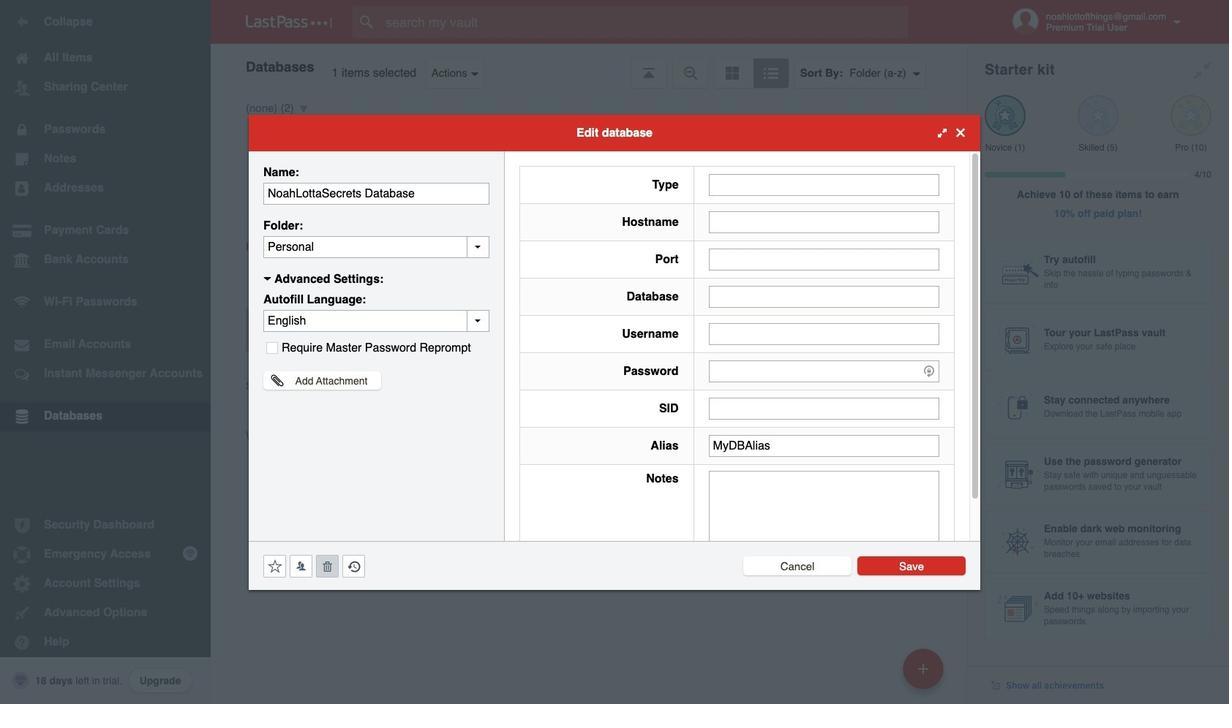 Task type: locate. For each thing, give the bounding box(es) containing it.
vault options navigation
[[211, 44, 968, 88]]

None text field
[[264, 183, 490, 205], [709, 211, 940, 233], [709, 249, 940, 270], [709, 286, 940, 308], [264, 183, 490, 205], [709, 211, 940, 233], [709, 249, 940, 270], [709, 286, 940, 308]]

None password field
[[709, 360, 940, 382]]

new item navigation
[[898, 645, 953, 705]]

main navigation navigation
[[0, 0, 211, 705]]

None text field
[[709, 174, 940, 196], [264, 236, 490, 258], [709, 323, 940, 345], [709, 398, 940, 420], [709, 435, 940, 457], [709, 471, 940, 562], [709, 174, 940, 196], [264, 236, 490, 258], [709, 323, 940, 345], [709, 398, 940, 420], [709, 435, 940, 457], [709, 471, 940, 562]]

dialog
[[249, 115, 981, 590]]



Task type: describe. For each thing, give the bounding box(es) containing it.
new item image
[[919, 664, 929, 675]]

Search search field
[[353, 6, 938, 38]]

lastpass image
[[246, 15, 332, 29]]

search my vault text field
[[353, 6, 938, 38]]



